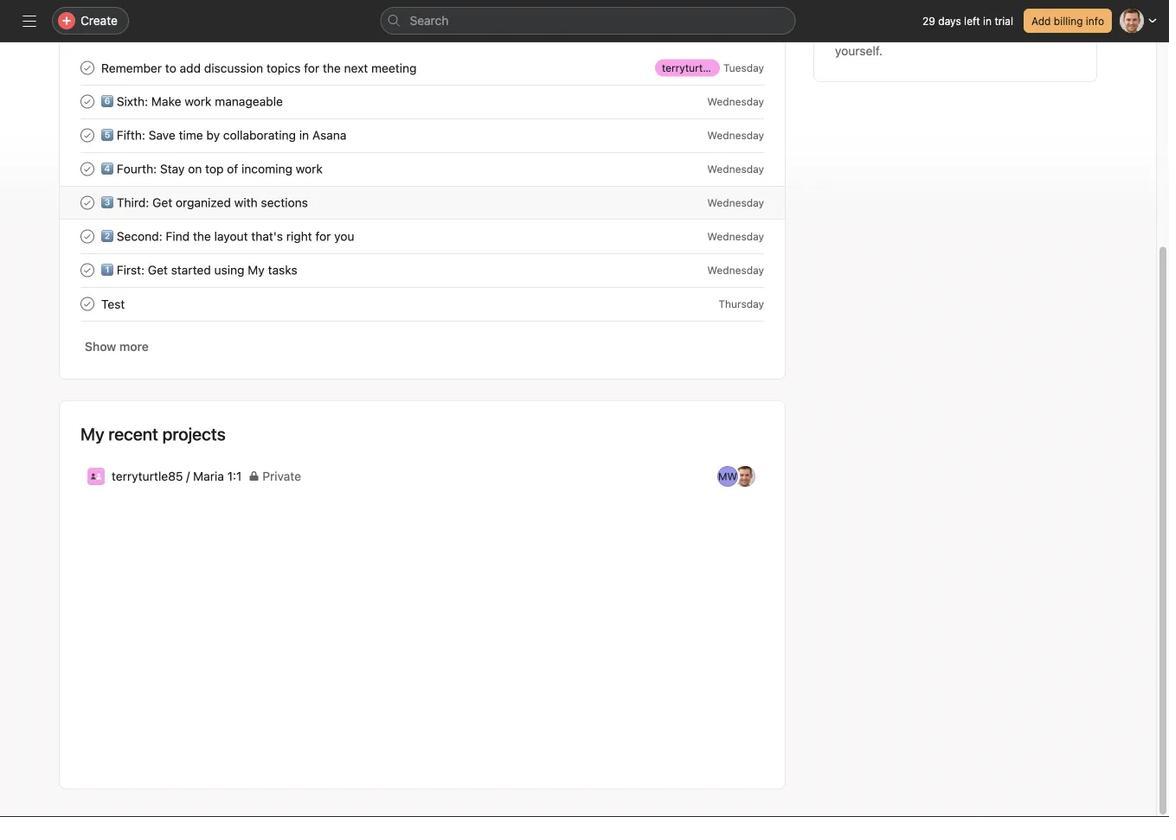 Task type: describe. For each thing, give the bounding box(es) containing it.
you
[[334, 229, 354, 243]]

organized
[[176, 195, 231, 210]]

discussion
[[204, 61, 263, 75]]

1 horizontal spatial maria
[[734, 62, 761, 74]]

next
[[344, 61, 368, 75]]

info
[[1086, 15, 1104, 27]]

0 vertical spatial /
[[727, 62, 731, 74]]

remember
[[101, 61, 162, 75]]

3️⃣ third: get organized with sections
[[101, 195, 308, 210]]

wednesday button for incoming
[[707, 163, 764, 175]]

yourself.
[[835, 44, 883, 58]]

1 horizontal spatial work
[[296, 162, 323, 176]]

2️⃣ second: find the layout that's right for you
[[101, 229, 354, 243]]

sections
[[261, 195, 308, 210]]

wednesday for incoming
[[707, 163, 764, 175]]

completed checkbox for 2️⃣
[[77, 226, 98, 247]]

completed checkbox for 6️⃣
[[77, 91, 98, 112]]

asana
[[312, 128, 347, 142]]

third:
[[117, 195, 149, 210]]

0 vertical spatial the
[[323, 61, 341, 75]]

0 vertical spatial terryturtle85
[[662, 62, 725, 74]]

add billing info button
[[1024, 9, 1112, 33]]

more
[[119, 340, 149, 354]]

left
[[964, 15, 980, 27]]

completed checkbox for 4️⃣
[[77, 159, 98, 180]]

completed image for 2️⃣
[[77, 226, 98, 247]]

thursday button
[[719, 298, 764, 310]]

1 vertical spatial in
[[299, 128, 309, 142]]

29 days left in trial
[[923, 15, 1013, 27]]

my recent projects
[[80, 424, 226, 444]]

4 wednesday from the top
[[707, 197, 764, 209]]

topics
[[266, 61, 301, 75]]

2️⃣
[[101, 229, 113, 243]]

make
[[151, 94, 181, 108]]

4️⃣ fourth: stay on top of incoming work
[[101, 162, 323, 176]]

fifth:
[[117, 128, 145, 142]]

0 horizontal spatial my
[[80, 424, 104, 444]]

1 vertical spatial 1:1
[[227, 469, 242, 484]]

6️⃣ sixth: make work manageable
[[101, 94, 283, 108]]

7 completed checkbox from the top
[[77, 294, 98, 315]]

tt
[[739, 471, 752, 483]]

completed checkbox for 5️⃣
[[77, 125, 98, 146]]

recent projects
[[108, 424, 226, 444]]

1 horizontal spatial in
[[983, 15, 992, 27]]

using
[[214, 263, 244, 277]]

tuesday
[[723, 62, 764, 74]]

add
[[1032, 15, 1051, 27]]

incoming
[[241, 162, 292, 176]]

first:
[[117, 263, 145, 277]]

0 horizontal spatial maria
[[193, 469, 224, 484]]

completed image for 4️⃣
[[77, 159, 98, 180]]

0 vertical spatial work
[[185, 94, 212, 108]]

thursday
[[719, 298, 764, 310]]

show more button
[[80, 331, 153, 363]]

days
[[938, 15, 961, 27]]

1 vertical spatial for
[[315, 229, 331, 243]]

stay
[[160, 162, 185, 176]]

wednesday button for in
[[707, 129, 764, 141]]

create
[[80, 13, 118, 28]]

this
[[860, 25, 881, 39]]

tasks
[[268, 263, 297, 277]]

1️⃣ first: get started using my tasks
[[101, 263, 297, 277]]

top
[[205, 162, 224, 176]]

completed image for 1️⃣
[[77, 260, 98, 281]]

expand sidebar image
[[23, 14, 36, 28]]

test
[[101, 297, 125, 311]]

0 horizontal spatial terryturtle85 / maria 1:1
[[112, 469, 242, 484]]



Task type: vqa. For each thing, say whether or not it's contained in the screenshot.
rightmost 'More actions' icon
no



Task type: locate. For each thing, give the bounding box(es) containing it.
search
[[410, 13, 449, 28]]

mw
[[718, 471, 737, 483]]

use
[[835, 25, 857, 39]]

5 completed image from the top
[[77, 226, 98, 247]]

1 horizontal spatial terryturtle85 / maria 1:1
[[662, 62, 776, 74]]

3 completed image from the top
[[77, 159, 98, 180]]

6 wednesday button from the top
[[707, 264, 764, 277]]

0 horizontal spatial 1:1
[[227, 469, 242, 484]]

tell
[[935, 25, 952, 39]]

show more
[[85, 340, 149, 354]]

second:
[[117, 229, 162, 243]]

completed checkbox for remember
[[77, 58, 98, 78]]

completed checkbox left '4️⃣'
[[77, 159, 98, 180]]

show
[[85, 340, 116, 354]]

1 vertical spatial my
[[80, 424, 104, 444]]

remember to add discussion topics for the next meeting
[[101, 61, 417, 75]]

sixth:
[[117, 94, 148, 108]]

completed image left 1️⃣
[[77, 260, 98, 281]]

6️⃣
[[101, 94, 113, 108]]

5️⃣ fifth: save time by collaborating in asana
[[101, 128, 347, 142]]

1 vertical spatial to
[[165, 61, 176, 75]]

in left asana
[[299, 128, 309, 142]]

completed image
[[77, 91, 98, 112], [77, 125, 98, 146], [77, 159, 98, 180], [77, 193, 98, 213], [77, 226, 98, 247], [77, 260, 98, 281], [77, 294, 98, 315]]

completed checkbox left 2️⃣ on the left of the page
[[77, 226, 98, 247]]

3 completed checkbox from the top
[[77, 125, 98, 146]]

tuesday button
[[723, 62, 764, 74]]

5 wednesday from the top
[[707, 231, 764, 243]]

6 completed image from the top
[[77, 260, 98, 281]]

to left tell
[[921, 25, 932, 39]]

terryturtle85 / maria 1:1
[[662, 62, 776, 74], [112, 469, 242, 484]]

Completed checkbox
[[77, 58, 98, 78], [77, 91, 98, 112], [77, 125, 98, 146], [77, 159, 98, 180], [77, 226, 98, 247], [77, 260, 98, 281], [77, 294, 98, 315]]

for right topics
[[304, 61, 319, 75]]

0 horizontal spatial /
[[186, 469, 190, 484]]

wednesday for tasks
[[707, 264, 764, 277]]

0 vertical spatial my
[[248, 263, 265, 277]]

work
[[185, 94, 212, 108], [296, 162, 323, 176]]

that's
[[251, 229, 283, 243]]

1 vertical spatial work
[[296, 162, 323, 176]]

5 wednesday button from the top
[[707, 231, 764, 243]]

trial
[[995, 15, 1013, 27]]

work down asana
[[296, 162, 323, 176]]

started
[[171, 263, 211, 277]]

2 wednesday from the top
[[707, 129, 764, 141]]

2 wednesday button from the top
[[707, 129, 764, 141]]

get for first:
[[148, 263, 168, 277]]

5️⃣
[[101, 128, 113, 142]]

to left add on the top of the page
[[165, 61, 176, 75]]

people image
[[91, 472, 101, 482]]

layout
[[214, 229, 248, 243]]

1 horizontal spatial my
[[248, 263, 265, 277]]

right
[[286, 229, 312, 243]]

wednesday button for right
[[707, 231, 764, 243]]

3 wednesday from the top
[[707, 163, 764, 175]]

save
[[149, 128, 175, 142]]

search button
[[380, 7, 796, 35]]

1 vertical spatial the
[[193, 229, 211, 243]]

4️⃣
[[101, 162, 113, 176]]

4 wednesday button from the top
[[707, 197, 764, 209]]

add billing info
[[1032, 15, 1104, 27]]

wednesday button for tasks
[[707, 264, 764, 277]]

in
[[983, 15, 992, 27], [299, 128, 309, 142]]

1 horizontal spatial /
[[727, 62, 731, 74]]

completed checkbox left 1️⃣
[[77, 260, 98, 281]]

for
[[304, 61, 319, 75], [315, 229, 331, 243]]

add
[[180, 61, 201, 75]]

1 vertical spatial get
[[148, 263, 168, 277]]

completed checkbox left 5️⃣
[[77, 125, 98, 146]]

7 completed image from the top
[[77, 294, 98, 315]]

1 horizontal spatial the
[[323, 61, 341, 75]]

1 wednesday button from the top
[[707, 96, 764, 108]]

completed image left '4️⃣'
[[77, 159, 98, 180]]

Completed checkbox
[[77, 193, 98, 213]]

wednesday for in
[[707, 129, 764, 141]]

to inside use this space to tell people about yourself.
[[921, 25, 932, 39]]

completed image left 3️⃣ at left
[[77, 193, 98, 213]]

completed checkbox left the test
[[77, 294, 98, 315]]

the
[[323, 61, 341, 75], [193, 229, 211, 243]]

for left 'you'
[[315, 229, 331, 243]]

terryturtle85 / maria 1:1 link
[[655, 59, 776, 77]]

completed image left 2️⃣ on the left of the page
[[77, 226, 98, 247]]

on
[[188, 162, 202, 176]]

1 completed image from the top
[[77, 91, 98, 112]]

2 completed image from the top
[[77, 125, 98, 146]]

completed image
[[77, 58, 98, 78]]

get
[[152, 195, 172, 210], [148, 263, 168, 277]]

0 horizontal spatial in
[[299, 128, 309, 142]]

terryturtle85
[[662, 62, 725, 74], [112, 469, 183, 484]]

my left tasks
[[248, 263, 265, 277]]

use this space to tell people about yourself.
[[835, 25, 1029, 58]]

completed image for 3️⃣
[[77, 193, 98, 213]]

billing
[[1054, 15, 1083, 27]]

completed image left the test
[[77, 294, 98, 315]]

wednesday button
[[707, 96, 764, 108], [707, 129, 764, 141], [707, 163, 764, 175], [707, 197, 764, 209], [707, 231, 764, 243], [707, 264, 764, 277]]

1 horizontal spatial to
[[921, 25, 932, 39]]

1:1
[[764, 62, 776, 74], [227, 469, 242, 484]]

0 horizontal spatial the
[[193, 229, 211, 243]]

the right find
[[193, 229, 211, 243]]

get right first:
[[148, 263, 168, 277]]

4 completed image from the top
[[77, 193, 98, 213]]

space
[[884, 25, 917, 39]]

private
[[263, 469, 301, 484]]

completed image for 5️⃣
[[77, 125, 98, 146]]

0 horizontal spatial terryturtle85
[[112, 469, 183, 484]]

wednesday
[[707, 96, 764, 108], [707, 129, 764, 141], [707, 163, 764, 175], [707, 197, 764, 209], [707, 231, 764, 243], [707, 264, 764, 277]]

fourth:
[[117, 162, 157, 176]]

0 horizontal spatial to
[[165, 61, 176, 75]]

0 vertical spatial maria
[[734, 62, 761, 74]]

in right left
[[983, 15, 992, 27]]

1 horizontal spatial terryturtle85
[[662, 62, 725, 74]]

1 completed checkbox from the top
[[77, 58, 98, 78]]

wednesday for right
[[707, 231, 764, 243]]

1 horizontal spatial 1:1
[[764, 62, 776, 74]]

time
[[179, 128, 203, 142]]

6 wednesday from the top
[[707, 264, 764, 277]]

1 vertical spatial /
[[186, 469, 190, 484]]

6 completed checkbox from the top
[[77, 260, 98, 281]]

1 wednesday from the top
[[707, 96, 764, 108]]

0 vertical spatial terryturtle85 / maria 1:1
[[662, 62, 776, 74]]

0 horizontal spatial work
[[185, 94, 212, 108]]

0 vertical spatial 1:1
[[764, 62, 776, 74]]

find
[[166, 229, 190, 243]]

my up "people" icon
[[80, 424, 104, 444]]

completed image for 6️⃣
[[77, 91, 98, 112]]

4 completed checkbox from the top
[[77, 159, 98, 180]]

my
[[248, 263, 265, 277], [80, 424, 104, 444]]

to
[[921, 25, 932, 39], [165, 61, 176, 75]]

completed image left 5️⃣
[[77, 125, 98, 146]]

0 vertical spatial get
[[152, 195, 172, 210]]

0 vertical spatial for
[[304, 61, 319, 75]]

2 completed checkbox from the top
[[77, 91, 98, 112]]

about
[[997, 25, 1029, 39]]

1 vertical spatial maria
[[193, 469, 224, 484]]

0 vertical spatial to
[[921, 25, 932, 39]]

create button
[[52, 7, 129, 35]]

29
[[923, 15, 935, 27]]

the left "next"
[[323, 61, 341, 75]]

people
[[955, 25, 993, 39]]

manageable
[[215, 94, 283, 108]]

1️⃣
[[101, 263, 113, 277]]

5 completed checkbox from the top
[[77, 226, 98, 247]]

/
[[727, 62, 731, 74], [186, 469, 190, 484]]

of
[[227, 162, 238, 176]]

1 vertical spatial terryturtle85 / maria 1:1
[[112, 469, 242, 484]]

3️⃣
[[101, 195, 113, 210]]

work right make
[[185, 94, 212, 108]]

get right third:
[[152, 195, 172, 210]]

3 wednesday button from the top
[[707, 163, 764, 175]]

completed checkbox left remember on the left of the page
[[77, 58, 98, 78]]

1 vertical spatial terryturtle85
[[112, 469, 183, 484]]

search list box
[[380, 7, 796, 35]]

with
[[234, 195, 258, 210]]

completed image left 6️⃣
[[77, 91, 98, 112]]

completed checkbox left 6️⃣
[[77, 91, 98, 112]]

by
[[206, 128, 220, 142]]

0 vertical spatial in
[[983, 15, 992, 27]]

completed checkbox for 1️⃣
[[77, 260, 98, 281]]

collaborating
[[223, 128, 296, 142]]

get for third:
[[152, 195, 172, 210]]

meeting
[[371, 61, 417, 75]]

maria
[[734, 62, 761, 74], [193, 469, 224, 484]]



